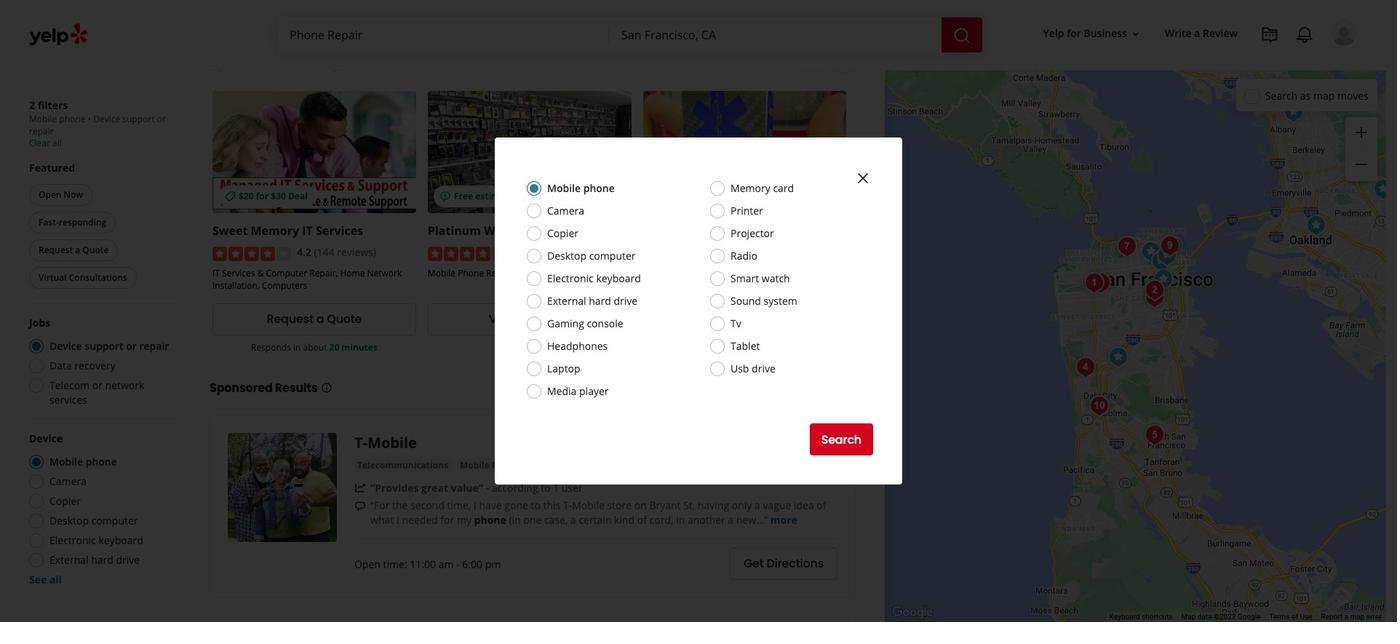 Task type: vqa. For each thing, say whether or not it's contained in the screenshot.
16 Chevron Down V2 icon
yes



Task type: describe. For each thing, give the bounding box(es) containing it.
3.7
[[728, 246, 742, 259]]

16 info v2 image
[[321, 382, 332, 394]]

it services & computer repair, home network installation, computers
[[213, 267, 402, 292]]

platinum wireless
[[428, 223, 533, 239]]

another
[[688, 513, 726, 527]]

"for
[[371, 498, 390, 512]]

(59
[[529, 246, 544, 259]]

tablet
[[731, 339, 760, 353]]

map for moves
[[1314, 88, 1335, 102]]

2 vertical spatial device
[[29, 432, 63, 445]]

1 vertical spatial memory
[[251, 223, 299, 239]]

reviews) for best phone repair
[[768, 246, 807, 259]]

open now
[[39, 189, 83, 201]]

st
[[830, 433, 838, 445]]

request a quote button for best
[[643, 303, 847, 335]]

case,
[[544, 513, 568, 527]]

gaming
[[547, 317, 584, 330]]

0 horizontal spatial hard
[[91, 553, 113, 567]]

0 vertical spatial services
[[316, 223, 363, 239]]

virtual consultations button
[[29, 267, 137, 289]]

marvan's cell care image
[[1078, 269, 1107, 298]]

sound system
[[731, 294, 798, 308]]

results
[[275, 380, 318, 397]]

see
[[29, 573, 47, 587]]

installation,
[[213, 279, 260, 292]]

radio
[[731, 249, 758, 263]]

mobile down 3.7 star rating "image"
[[643, 267, 671, 279]]

16 chevron down v2 image
[[1130, 28, 1142, 40]]

2 vertical spatial of
[[1292, 613, 1299, 621]]

in for responds in about 20 minutes
[[293, 341, 301, 354]]

best phone repair image
[[1085, 392, 1114, 421]]

yelp
[[1044, 27, 1065, 40]]

1 vertical spatial device
[[49, 339, 82, 353]]

1 horizontal spatial i
[[474, 498, 477, 512]]

open for open now
[[39, 189, 61, 201]]

featured group
[[26, 161, 181, 292]]

to inside '"for the second time, i have gone to this t-mobile store on bryant st, having only a vague idea of what i needed for my'
[[531, 498, 541, 512]]

1 vertical spatial electronic
[[49, 534, 96, 547]]

"provides great value" - according to 1 user
[[371, 481, 583, 495]]

keyboard shortcuts button
[[1110, 612, 1173, 622]]

0 vertical spatial device support or repair
[[29, 113, 166, 138]]

0 vertical spatial -
[[486, 481, 489, 495]]

desktop inside option group
[[49, 514, 89, 528]]

wireless
[[484, 223, 533, 239]]

sweet memory it services
[[213, 223, 363, 239]]

usb drive
[[731, 362, 776, 376]]

free estimates link for best phone repair
[[643, 91, 847, 214]]

"for the second time, i have gone to this t-mobile store on bryant st, having only a vague idea of what i needed for my
[[371, 498, 827, 527]]

4.2 for wireless
[[512, 246, 527, 259]]

sponsored for sponsored
[[366, 55, 418, 69]]

google image
[[889, 603, 937, 622]]

get directions link
[[730, 548, 838, 580]]

close image
[[855, 169, 872, 187]]

1 vertical spatial repair
[[139, 339, 169, 353]]

request a quote button for sweet
[[213, 303, 416, 335]]

mobile phone •
[[29, 113, 93, 125]]

special offers for you
[[210, 52, 360, 72]]

player
[[579, 384, 609, 398]]

1 horizontal spatial drive
[[614, 294, 638, 308]]

user actions element
[[1032, 18, 1378, 108]]

keyboard
[[1110, 613, 1140, 621]]

tv
[[731, 317, 742, 330]]

vague
[[763, 498, 792, 512]]

1 estimates from the left
[[475, 190, 519, 203]]

sweet memory it services image
[[1159, 231, 1188, 261]]

1 vertical spatial desktop computer
[[49, 514, 138, 528]]

gone
[[505, 498, 528, 512]]

view business link
[[428, 303, 632, 335]]

clear
[[29, 137, 50, 149]]

get directions
[[744, 556, 824, 572]]

search for search
[[822, 431, 862, 448]]

computers
[[262, 279, 307, 292]]

directions
[[767, 556, 824, 572]]

verizon image
[[1137, 237, 1166, 266]]

about for responds in about 20 minutes
[[303, 341, 327, 354]]

16 free estimates v2 image
[[440, 191, 451, 203]]

all for clear all
[[52, 137, 62, 149]]

best
[[643, 223, 669, 239]]

media
[[547, 384, 577, 398]]

idea
[[794, 498, 814, 512]]

smart
[[731, 272, 759, 285]]

2 free from the left
[[669, 190, 689, 203]]

filters
[[38, 98, 68, 112]]

phone (in one case, a certain kind of cord, in another a new…" more
[[474, 513, 798, 527]]

services inside the "it services & computer repair, home network installation, computers"
[[222, 267, 255, 279]]

request a quote for sweet
[[267, 311, 362, 328]]

fast-responding button
[[29, 212, 116, 234]]

clear all link
[[29, 137, 62, 149]]

projects image
[[1262, 26, 1279, 44]]

$20 for $30 deal
[[239, 190, 308, 203]]

icenter iphone repair image
[[1153, 241, 1182, 270]]

1 horizontal spatial or
[[126, 339, 137, 353]]

network
[[367, 267, 402, 279]]

0 horizontal spatial repair
[[29, 125, 54, 138]]

6:00
[[462, 557, 483, 571]]

this
[[543, 498, 561, 512]]

mobile phones link
[[457, 458, 527, 473]]

a right write
[[1195, 27, 1201, 40]]

on
[[635, 498, 647, 512]]

mobile inside '"for the second time, i have gone to this t-mobile store on bryant st, having only a vague idea of what i needed for my'
[[572, 498, 605, 512]]

t mobile image
[[228, 433, 337, 542]]

great
[[421, 481, 448, 495]]

telecommunications link
[[355, 458, 451, 473]]

data
[[49, 359, 72, 373]]

computer inside search dialog
[[589, 249, 636, 263]]

bryant inside '"for the second time, i have gone to this t-mobile store on bryant st, having only a vague idea of what i needed for my'
[[650, 498, 681, 512]]

1 vertical spatial keyboard
[[99, 534, 143, 547]]

cord,
[[650, 513, 674, 527]]

moves
[[1338, 88, 1369, 102]]

a inside '"for the second time, i have gone to this t-mobile store on bryant st, having only a vague idea of what i needed for my'
[[755, 498, 761, 512]]

terms of use
[[1270, 613, 1313, 621]]

have
[[479, 498, 502, 512]]

next image
[[837, 53, 854, 71]]

certain
[[579, 513, 612, 527]]

metro by t-mobile image
[[1147, 247, 1176, 276]]

card
[[773, 181, 794, 195]]

request inside featured "group"
[[39, 244, 73, 256]]

a inside "group"
[[75, 244, 80, 256]]

$20 for $30 deal link
[[213, 91, 416, 214]]

request a quote for best
[[697, 311, 793, 328]]

4.2 (59 reviews)
[[512, 246, 586, 259]]

second
[[411, 498, 445, 512]]

one
[[524, 513, 542, 527]]

a down only
[[728, 513, 734, 527]]

view
[[489, 311, 517, 328]]

it inside the "it services & computer repair, home network installation, computers"
[[213, 267, 220, 279]]

services
[[49, 393, 87, 407]]

mobile down platinum
[[428, 267, 456, 279]]

business
[[1084, 27, 1128, 40]]

3.7 star rating image
[[643, 247, 722, 261]]

4.2 for memory
[[297, 246, 311, 259]]

1 horizontal spatial to
[[541, 481, 551, 495]]

11:00
[[410, 557, 436, 571]]

2 repair, from the left
[[486, 267, 515, 279]]

1 vertical spatial -
[[456, 557, 460, 571]]

reviews) for sweet memory it services
[[337, 246, 376, 259]]

mobile inside button
[[460, 459, 490, 472]]

or inside 'telecom or network services'
[[92, 379, 103, 392]]

0 vertical spatial device
[[93, 113, 120, 125]]

map
[[1182, 613, 1196, 621]]

0 vertical spatial support
[[122, 113, 155, 125]]

support inside option group
[[85, 339, 123, 353]]

business
[[519, 311, 570, 328]]

only
[[732, 498, 752, 512]]

hard inside search dialog
[[589, 294, 611, 308]]

fast-responding
[[39, 216, 106, 229]]

1 horizontal spatial in
[[676, 513, 685, 527]]

request a quote inside featured "group"
[[39, 244, 109, 256]]

more
[[771, 513, 798, 527]]

request for best phone repair
[[697, 311, 744, 328]]

search image
[[954, 27, 971, 44]]

0 vertical spatial or
[[157, 113, 166, 125]]

t- inside '"for the second time, i have gone to this t-mobile store on bryant st, having only a vague idea of what i needed for my'
[[563, 498, 572, 512]]

user
[[562, 481, 583, 495]]

sweet
[[213, 223, 248, 239]]

1 vertical spatial mobile phone
[[49, 455, 117, 469]]

of inside '"for the second time, i have gone to this t-mobile store on bryant st, having only a vague idea of what i needed for my'
[[817, 498, 827, 512]]

responding
[[59, 216, 106, 229]]

network
[[105, 379, 144, 392]]

0 horizontal spatial t-
[[355, 433, 368, 453]]

phone inside search dialog
[[584, 181, 615, 195]]

for inside button
[[1067, 27, 1082, 40]]

1 free from the left
[[454, 190, 473, 203]]

phone for mobile phone repair, electronics, mobile phones
[[458, 267, 484, 279]]

1 horizontal spatial it
[[302, 223, 313, 239]]



Task type: locate. For each thing, give the bounding box(es) containing it.
1 vertical spatial sponsored
[[210, 380, 273, 397]]

external inside search dialog
[[547, 294, 586, 308]]

1 horizontal spatial request a quote
[[267, 311, 362, 328]]

4.2 star rating image up &
[[213, 247, 291, 261]]

phone inside option group
[[86, 455, 117, 469]]

repair, down (144
[[310, 267, 338, 279]]

1 horizontal spatial search
[[1266, 88, 1298, 102]]

or up network
[[126, 339, 137, 353]]

mobile inside search dialog
[[547, 181, 581, 195]]

phones up console
[[596, 267, 626, 279]]

for right $20
[[256, 190, 269, 203]]

external hard drive inside search dialog
[[547, 294, 638, 308]]

estimates up wireless
[[475, 190, 519, 203]]

bryant up cord,
[[650, 498, 681, 512]]

free estimates link for platinum wireless
[[428, 91, 632, 214]]

free estimates up the best phone repair link
[[669, 190, 734, 203]]

in for responds in about
[[732, 341, 740, 354]]

20
[[329, 341, 339, 354]]

0 vertical spatial mobile phone
[[547, 181, 615, 195]]

0 horizontal spatial open
[[39, 189, 61, 201]]

1 vertical spatial of
[[638, 513, 647, 527]]

2 reviews) from the left
[[547, 246, 586, 259]]

platinum wireless image
[[1104, 343, 1133, 372]]

open inside open now 'button'
[[39, 189, 61, 201]]

1
[[553, 481, 559, 495]]

0 horizontal spatial free
[[454, 190, 473, 203]]

external hard drive
[[547, 294, 638, 308], [49, 553, 140, 567]]

estimates up printer
[[691, 190, 734, 203]]

recovery
[[74, 359, 116, 373]]

kind
[[614, 513, 635, 527]]

1 4.2 from the left
[[297, 246, 311, 259]]

0 horizontal spatial of
[[638, 513, 647, 527]]

1 vertical spatial repair
[[702, 267, 728, 279]]

about left 20
[[303, 341, 327, 354]]

mobile phone up 4.2 (59 reviews)
[[547, 181, 615, 195]]

2 vertical spatial drive
[[116, 553, 140, 567]]

0 vertical spatial to
[[541, 481, 551, 495]]

16 trending v2 image
[[355, 482, 366, 494]]

4.2 star rating image down platinum
[[428, 247, 507, 261]]

a right tv
[[747, 311, 755, 328]]

1 horizontal spatial electronic keyboard
[[547, 272, 641, 285]]

printer
[[731, 204, 763, 218]]

electronic down 4.2 (59 reviews)
[[547, 272, 594, 285]]

open left time:
[[355, 557, 381, 571]]

2 free estimates link from the left
[[643, 91, 847, 214]]

see all button
[[29, 573, 62, 587]]

option group containing jobs
[[25, 316, 181, 408]]

1 horizontal spatial free estimates
[[669, 190, 734, 203]]

1 vertical spatial electronic keyboard
[[49, 534, 143, 547]]

responds for responds in about 20 minutes
[[251, 341, 291, 354]]

you
[[332, 52, 360, 72]]

0 horizontal spatial camera
[[49, 475, 87, 488]]

all right clear
[[52, 137, 62, 149]]

a up responds in about 20 minutes
[[316, 311, 324, 328]]

device support or repair down filters
[[29, 113, 166, 138]]

⚡️magicmatt wi-fi, wiring, and tech support image
[[1369, 175, 1398, 204]]

request a quote button inside featured "group"
[[29, 239, 118, 261]]

media player
[[547, 384, 609, 398]]

quote for sweet
[[327, 311, 362, 328]]

16 deal v2 image
[[224, 191, 236, 203]]

1 vertical spatial option group
[[25, 432, 181, 587]]

0 horizontal spatial external
[[49, 553, 88, 567]]

services
[[316, 223, 363, 239], [222, 267, 255, 279]]

mobile phone down 'services' at the bottom left of the page
[[49, 455, 117, 469]]

0 horizontal spatial keyboard
[[99, 534, 143, 547]]

wireless options image
[[1279, 98, 1308, 127]]

request a quote down fast-responding button
[[39, 244, 109, 256]]

repair, inside the "it services & computer repair, home network installation, computers"
[[310, 267, 338, 279]]

t- up 16 trending v2 icon
[[355, 433, 368, 453]]

memory down the "$20 for $30 deal"
[[251, 223, 299, 239]]

free estimates up platinum wireless
[[454, 190, 519, 203]]

sponsored
[[366, 55, 418, 69], [210, 380, 273, 397]]

mission wireless image
[[1140, 283, 1169, 312], [1140, 283, 1169, 312]]

open for open time: 11:00 am - 6:00 pm
[[355, 557, 381, 571]]

a
[[1195, 27, 1201, 40], [75, 244, 80, 256], [316, 311, 324, 328], [747, 311, 755, 328], [755, 498, 761, 512], [571, 513, 576, 527], [728, 513, 734, 527], [1345, 613, 1349, 621]]

request up virtual on the top left of page
[[39, 244, 73, 256]]

sponsored left 16 info v2 icon
[[366, 55, 418, 69]]

in up usb
[[732, 341, 740, 354]]

support
[[122, 113, 155, 125], [85, 339, 123, 353]]

0 vertical spatial desktop computer
[[547, 249, 636, 263]]

phones inside button
[[492, 459, 524, 472]]

responds left tablet
[[690, 341, 730, 354]]

1 about from the left
[[303, 341, 327, 354]]

write a review link
[[1160, 21, 1244, 47]]

1 vertical spatial copier
[[49, 494, 81, 508]]

needed
[[402, 513, 438, 527]]

None search field
[[278, 17, 986, 52]]

1 free estimates link from the left
[[428, 91, 632, 214]]

1 vertical spatial it
[[213, 267, 220, 279]]

1 vertical spatial or
[[126, 339, 137, 353]]

map for error
[[1351, 613, 1365, 621]]

1 horizontal spatial electronic
[[547, 272, 594, 285]]

0 horizontal spatial drive
[[116, 553, 140, 567]]

error
[[1367, 613, 1382, 621]]

2 about from the left
[[742, 341, 766, 354]]

request a quote down sound
[[697, 311, 793, 328]]

or
[[157, 113, 166, 125], [126, 339, 137, 353], [92, 379, 103, 392]]

i down the
[[397, 513, 399, 527]]

repair, left "electronics,"
[[486, 267, 515, 279]]

mobile phone repair, electronics, mobile phones
[[428, 267, 626, 279]]

in left 20
[[293, 341, 301, 354]]

1 free estimates from the left
[[454, 190, 519, 203]]

mobile down 'services' at the bottom left of the page
[[49, 455, 83, 469]]

electronic inside search dialog
[[547, 272, 594, 285]]

bryant inside 1655 bryant st mission
[[801, 433, 828, 445]]

16 info v2 image
[[421, 56, 433, 68]]

shortcuts
[[1142, 613, 1173, 621]]

3 reviews) from the left
[[768, 246, 807, 259]]

1 horizontal spatial computer
[[589, 249, 636, 263]]

open left now
[[39, 189, 61, 201]]

1 responds from the left
[[251, 341, 291, 354]]

0 horizontal spatial to
[[531, 498, 541, 512]]

0 vertical spatial search
[[1266, 88, 1298, 102]]

1 horizontal spatial desktop computer
[[547, 249, 636, 263]]

repair for best phone repair
[[712, 223, 749, 239]]

of
[[817, 498, 827, 512], [638, 513, 647, 527], [1292, 613, 1299, 621]]

virtual consultations
[[39, 272, 127, 284]]

external inside option group
[[49, 553, 88, 567]]

2 horizontal spatial drive
[[752, 362, 776, 376]]

0 horizontal spatial search
[[822, 431, 862, 448]]

1 horizontal spatial mobile phone
[[547, 181, 615, 195]]

1 horizontal spatial services
[[316, 223, 363, 239]]

jobs
[[29, 316, 50, 330]]

to up one
[[531, 498, 541, 512]]

2 option group from the top
[[25, 432, 181, 587]]

1 vertical spatial external hard drive
[[49, 553, 140, 567]]

in down the st,
[[676, 513, 685, 527]]

1 horizontal spatial phones
[[596, 267, 626, 279]]

free estimates
[[454, 190, 519, 203], [669, 190, 734, 203]]

virtual
[[39, 272, 67, 284]]

quote down system
[[758, 311, 793, 328]]

0 vertical spatial all
[[52, 137, 62, 149]]

phone down the platinum wireless link
[[458, 267, 484, 279]]

write
[[1165, 27, 1192, 40]]

0 horizontal spatial request a quote button
[[29, 239, 118, 261]]

terms
[[1270, 613, 1290, 621]]

16 speech v2 image
[[355, 501, 366, 512]]

support right •
[[122, 113, 155, 125]]

of left use
[[1292, 613, 1299, 621]]

0 vertical spatial i
[[474, 498, 477, 512]]

quote for best
[[758, 311, 793, 328]]

quote
[[83, 244, 109, 256], [327, 311, 362, 328], [758, 311, 793, 328]]

phone down 3.7 star rating "image"
[[673, 267, 700, 279]]

free up the best phone repair link
[[669, 190, 689, 203]]

a right 'case,'
[[571, 513, 576, 527]]

1 horizontal spatial desktop
[[547, 249, 587, 263]]

t mobile image
[[1149, 265, 1178, 294]]

for left you
[[310, 52, 329, 72]]

reviews) right (59
[[547, 246, 586, 259]]

mobile iphone android & ipad repair image
[[1113, 232, 1142, 261]]

4.2 left (59
[[512, 246, 527, 259]]

0 horizontal spatial about
[[303, 341, 327, 354]]

0 horizontal spatial 4.2
[[297, 246, 311, 259]]

desktop up see all button
[[49, 514, 89, 528]]

4.2 left (144
[[297, 246, 311, 259]]

about
[[303, 341, 327, 354], [742, 341, 766, 354]]

memory inside search dialog
[[731, 181, 771, 195]]

1 vertical spatial external
[[49, 553, 88, 567]]

t-mobile link
[[355, 433, 417, 453]]

i
[[474, 498, 477, 512], [397, 513, 399, 527]]

0 horizontal spatial electronic keyboard
[[49, 534, 143, 547]]

console
[[587, 317, 624, 330]]

map left error on the bottom right
[[1351, 613, 1365, 621]]

0 horizontal spatial phones
[[492, 459, 524, 472]]

1 vertical spatial drive
[[752, 362, 776, 376]]

1 vertical spatial bryant
[[650, 498, 681, 512]]

$30
[[271, 190, 286, 203]]

map data ©2023 google
[[1182, 613, 1261, 621]]

2 estimates from the left
[[691, 190, 734, 203]]

1 horizontal spatial sponsored
[[366, 55, 418, 69]]

desktop inside search dialog
[[547, 249, 587, 263]]

bonjour professional iphone ipad repair & electronic center image
[[1080, 269, 1109, 298]]

i left have at left bottom
[[474, 498, 477, 512]]

support up recovery on the left of page
[[85, 339, 123, 353]]

deal
[[288, 190, 308, 203]]

request a quote button up tablet
[[643, 303, 847, 335]]

0 horizontal spatial bryant
[[650, 498, 681, 512]]

electronic up see all button
[[49, 534, 96, 547]]

1 horizontal spatial repair,
[[486, 267, 515, 279]]

&
[[257, 267, 264, 279]]

1 vertical spatial t-
[[563, 498, 572, 512]]

1 horizontal spatial repair
[[139, 339, 169, 353]]

mobile up the telecommunications
[[368, 433, 417, 453]]

phone for best phone repair
[[672, 223, 709, 239]]

bryant left st
[[801, 433, 828, 445]]

1 vertical spatial i
[[397, 513, 399, 527]]

repair for mobile phone repair
[[702, 267, 728, 279]]

device up data
[[49, 339, 82, 353]]

reviews) for platinum wireless
[[547, 246, 586, 259]]

search left as
[[1266, 88, 1298, 102]]

time,
[[447, 498, 471, 512]]

notifications image
[[1296, 26, 1314, 44]]

0 horizontal spatial estimates
[[475, 190, 519, 203]]

open now button
[[29, 184, 93, 206]]

it down deal
[[302, 223, 313, 239]]

search inside button
[[822, 431, 862, 448]]

hard
[[589, 294, 611, 308], [91, 553, 113, 567]]

zoom out image
[[1353, 156, 1371, 173]]

sponsored for sponsored results
[[210, 380, 273, 397]]

a up new…" at the right of the page
[[755, 498, 761, 512]]

search
[[1266, 88, 1298, 102], [822, 431, 862, 448]]

it down sweet
[[213, 267, 220, 279]]

(in
[[509, 513, 521, 527]]

mobile up '"provides great value" - according to 1 user'
[[460, 459, 490, 472]]

responds for responds in about
[[690, 341, 730, 354]]

best phone repair image
[[1085, 392, 1114, 421]]

or right •
[[157, 113, 166, 125]]

keyboard shortcuts
[[1110, 613, 1173, 621]]

1 repair, from the left
[[310, 267, 338, 279]]

all inside option group
[[49, 573, 62, 587]]

wireless options image
[[1302, 211, 1331, 240]]

value"
[[451, 481, 483, 495]]

a right report
[[1345, 613, 1349, 621]]

2 free estimates from the left
[[669, 190, 734, 203]]

best phone repair link
[[643, 223, 749, 239]]

quote inside featured "group"
[[83, 244, 109, 256]]

report a map error link
[[1322, 613, 1382, 621]]

0 horizontal spatial free estimates
[[454, 190, 519, 203]]

- up have at left bottom
[[486, 481, 489, 495]]

copier
[[547, 226, 579, 240], [49, 494, 81, 508]]

1 horizontal spatial estimates
[[691, 190, 734, 203]]

repair,
[[310, 267, 338, 279], [486, 267, 515, 279]]

all right the see
[[49, 573, 62, 587]]

electronics,
[[517, 267, 563, 279]]

external
[[547, 294, 586, 308], [49, 553, 88, 567]]

to left 1 on the left
[[541, 481, 551, 495]]

desktop computer inside search dialog
[[547, 249, 636, 263]]

1 horizontal spatial map
[[1351, 613, 1365, 621]]

free right 16 free estimates v2 image
[[454, 190, 473, 203]]

having
[[698, 498, 729, 512]]

search for search as map moves
[[1266, 88, 1298, 102]]

1 horizontal spatial reviews)
[[547, 246, 586, 259]]

offers
[[265, 52, 307, 72]]

0 vertical spatial external hard drive
[[547, 294, 638, 308]]

reviews) up home
[[337, 246, 376, 259]]

0 vertical spatial t-
[[355, 433, 368, 453]]

t- right "this"
[[563, 498, 572, 512]]

quote up consultations
[[83, 244, 109, 256]]

1 vertical spatial support
[[85, 339, 123, 353]]

0 vertical spatial bryant
[[801, 433, 828, 445]]

repair up network
[[139, 339, 169, 353]]

yelp for business button
[[1038, 21, 1148, 47]]

all for see all
[[49, 573, 62, 587]]

mobile down the 2 filters
[[29, 113, 57, 125]]

4.2 star rating image for sweet
[[213, 247, 291, 261]]

group
[[1346, 117, 1378, 181]]

zoom in image
[[1353, 124, 1371, 141]]

mission
[[807, 445, 838, 458]]

3.7 (126 reviews)
[[728, 246, 807, 259]]

phone for mobile phone repair
[[673, 267, 700, 279]]

now
[[64, 189, 83, 201]]

keyboard inside search dialog
[[596, 272, 641, 285]]

electronic keyboard inside search dialog
[[547, 272, 641, 285]]

request down computers
[[267, 311, 314, 328]]

to
[[541, 481, 551, 495], [531, 498, 541, 512]]

services left &
[[222, 267, 255, 279]]

phones up according
[[492, 459, 524, 472]]

device support or repair up recovery on the left of page
[[49, 339, 169, 353]]

free
[[454, 190, 473, 203], [669, 190, 689, 203]]

copier inside search dialog
[[547, 226, 579, 240]]

0 vertical spatial sponsored
[[366, 55, 418, 69]]

shakeel the phone repair guy image
[[1140, 421, 1169, 450]]

0 vertical spatial keyboard
[[596, 272, 641, 285]]

request
[[39, 244, 73, 256], [267, 311, 314, 328], [697, 311, 744, 328]]

for right yelp
[[1067, 27, 1082, 40]]

0 horizontal spatial it
[[213, 267, 220, 279]]

telecommunications button
[[355, 458, 451, 473]]

camera inside search dialog
[[547, 204, 585, 218]]

external up see all button
[[49, 553, 88, 567]]

previous image
[[803, 53, 821, 71]]

terms of use link
[[1270, 613, 1313, 621]]

iphone repair fidi image
[[1156, 231, 1185, 261]]

0 vertical spatial desktop
[[547, 249, 587, 263]]

2 responds from the left
[[690, 341, 730, 354]]

4.2 star rating image
[[213, 247, 291, 261], [428, 247, 507, 261]]

or down recovery on the left of page
[[92, 379, 103, 392]]

of down on
[[638, 513, 647, 527]]

1 option group from the top
[[25, 316, 181, 408]]

option group
[[25, 316, 181, 408], [25, 432, 181, 587]]

for inside '"for the second time, i have gone to this t-mobile store on bryant st, having only a vague idea of what i needed for my'
[[441, 513, 454, 527]]

1 vertical spatial desktop
[[49, 514, 89, 528]]

map region
[[862, 0, 1398, 622]]

0 vertical spatial repair
[[712, 223, 749, 239]]

0 vertical spatial phones
[[596, 267, 626, 279]]

0 horizontal spatial request a quote
[[39, 244, 109, 256]]

1 vertical spatial computer
[[91, 514, 138, 528]]

2 4.2 from the left
[[512, 246, 527, 259]]

about for responds in about
[[742, 341, 766, 354]]

request up "responds in about" at the bottom of the page
[[697, 311, 744, 328]]

clear all
[[29, 137, 62, 149]]

option group containing device
[[25, 432, 181, 587]]

desktop right (59
[[547, 249, 587, 263]]

mobile phone inside search dialog
[[547, 181, 615, 195]]

minutes
[[342, 341, 378, 354]]

0 vertical spatial electronic
[[547, 272, 594, 285]]

sound
[[731, 294, 761, 308]]

projector
[[731, 226, 774, 240]]

0 horizontal spatial copier
[[49, 494, 81, 508]]

request for sweet memory it services
[[267, 311, 314, 328]]

electronic keyboard
[[547, 272, 641, 285], [49, 534, 143, 547]]

•
[[88, 113, 91, 125]]

mobile fix iphone ipad computer macbook repair image
[[1086, 269, 1116, 298]]

mobile phones button
[[457, 458, 527, 473]]

responds up sponsored results
[[251, 341, 291, 354]]

request a quote button down fast-responding button
[[29, 239, 118, 261]]

sponsored results
[[210, 380, 318, 397]]

external up the gaming
[[547, 294, 586, 308]]

desktop computer
[[547, 249, 636, 263], [49, 514, 138, 528]]

1 horizontal spatial t-
[[563, 498, 572, 512]]

0 vertical spatial memory
[[731, 181, 771, 195]]

report
[[1322, 613, 1343, 621]]

memory card
[[731, 181, 794, 195]]

1 vertical spatial phones
[[492, 459, 524, 472]]

0 horizontal spatial memory
[[251, 223, 299, 239]]

request a quote up responds in about 20 minutes
[[267, 311, 362, 328]]

memory up printer
[[731, 181, 771, 195]]

more link
[[771, 513, 798, 527]]

best phone repair
[[643, 223, 749, 239]]

device right •
[[93, 113, 120, 125]]

copier inside option group
[[49, 494, 81, 508]]

a down fast-responding button
[[75, 244, 80, 256]]

electronic keyboard up gaming console
[[547, 272, 641, 285]]

1 vertical spatial open
[[355, 557, 381, 571]]

4.2 star rating image for platinum
[[428, 247, 507, 261]]

0 horizontal spatial services
[[222, 267, 255, 279]]

iphone repairing image
[[1071, 353, 1100, 382]]

reviews) up watch
[[768, 246, 807, 259]]

1 horizontal spatial quote
[[327, 311, 362, 328]]

0 vertical spatial it
[[302, 223, 313, 239]]

search dialog
[[0, 0, 1398, 622]]

device support or repair inside option group
[[49, 339, 169, 353]]

mobile down 4.2 (59 reviews)
[[565, 267, 593, 279]]

1 4.2 star rating image from the left
[[213, 247, 291, 261]]

system
[[764, 294, 798, 308]]

0 horizontal spatial responds
[[251, 341, 291, 354]]

2 4.2 star rating image from the left
[[428, 247, 507, 261]]

device down 'services' at the bottom left of the page
[[29, 432, 63, 445]]

usb
[[731, 362, 749, 376]]

map right as
[[1314, 88, 1335, 102]]

$20
[[239, 190, 254, 203]]

compupod image
[[1140, 276, 1169, 305], [1140, 276, 1169, 305]]

1 horizontal spatial camera
[[547, 204, 585, 218]]

0 horizontal spatial request
[[39, 244, 73, 256]]

0 horizontal spatial or
[[92, 379, 103, 392]]

featured
[[29, 161, 75, 175]]

responds in about 20 minutes
[[251, 341, 378, 354]]

1 horizontal spatial request a quote button
[[213, 303, 416, 335]]

phone
[[672, 223, 709, 239], [458, 267, 484, 279], [673, 267, 700, 279]]

2 horizontal spatial quote
[[758, 311, 793, 328]]

1 vertical spatial hard
[[91, 553, 113, 567]]

"provides
[[371, 481, 419, 495]]

see all
[[29, 573, 62, 587]]

1 reviews) from the left
[[337, 246, 376, 259]]

request a quote button up responds in about 20 minutes
[[213, 303, 416, 335]]

repair down the 2 filters
[[29, 125, 54, 138]]

responds in about
[[690, 341, 768, 354]]

mobile up 4.2 (59 reviews)
[[547, 181, 581, 195]]

sponsored left results
[[210, 380, 273, 397]]

phone up 3.7 star rating "image"
[[672, 223, 709, 239]]

1 vertical spatial services
[[222, 267, 255, 279]]

0 horizontal spatial external hard drive
[[49, 553, 140, 567]]

keyboard
[[596, 272, 641, 285], [99, 534, 143, 547]]



